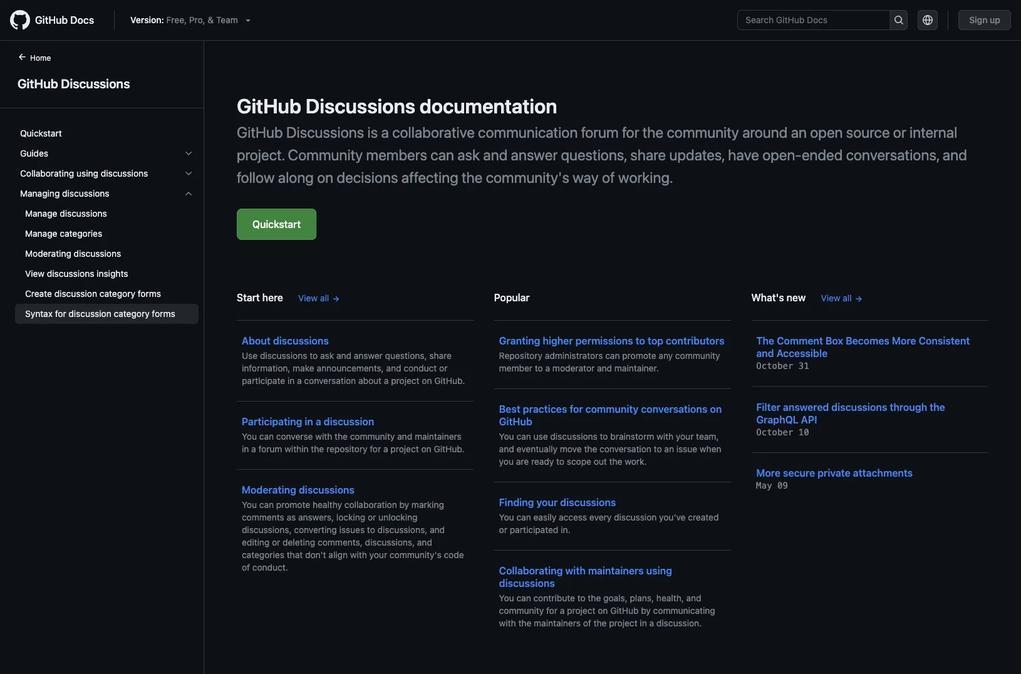 Task type: locate. For each thing, give the bounding box(es) containing it.
2 managing discussions element from the top
[[10, 204, 204, 324]]

view all right here
[[298, 293, 329, 303]]

discussions inside "link"
[[47, 269, 94, 279]]

october 31 element
[[757, 361, 810, 371]]

1 vertical spatial sc 9kayk9 0 image
[[184, 189, 194, 199]]

quickstart down along
[[253, 218, 301, 230]]

moderating inside github discussions element
[[25, 249, 71, 259]]

to right issues at the left bottom of the page
[[367, 525, 375, 535]]

here
[[262, 292, 283, 304]]

1 vertical spatial quickstart
[[253, 218, 301, 230]]

2 view all link from the left
[[821, 292, 864, 305]]

community's down communication
[[486, 169, 570, 186]]

for right repository on the left
[[370, 444, 381, 454]]

2 view all from the left
[[821, 293, 852, 303]]

1 horizontal spatial forum
[[582, 123, 619, 141]]

to right contribute
[[578, 593, 586, 604]]

2 october from the top
[[757, 427, 794, 438]]

0 horizontal spatial all
[[320, 293, 329, 303]]

october down the the
[[757, 361, 794, 371]]

None search field
[[738, 10, 908, 30]]

1 horizontal spatial all
[[843, 293, 852, 303]]

conversation down brainstorm in the right of the page
[[600, 444, 652, 454]]

0 horizontal spatial quickstart
[[20, 128, 62, 139]]

moderating down the manage categories
[[25, 249, 71, 259]]

0 horizontal spatial of
[[242, 563, 250, 573]]

forms down create discussion category forms link at top left
[[152, 309, 175, 319]]

consistent
[[919, 335, 971, 347]]

0 vertical spatial more
[[893, 335, 917, 347]]

you inside best practices for community conversations on github you can use discussions to brainstorm with your team, and eventually move the conversation to an issue when you are ready to scope out the work.
[[499, 432, 514, 442]]

2 horizontal spatial of
[[602, 169, 615, 186]]

or down finding
[[499, 525, 508, 535]]

1 horizontal spatial view all
[[821, 293, 852, 303]]

manage discussions link
[[15, 204, 199, 224]]

1 horizontal spatial community's
[[486, 169, 570, 186]]

1 vertical spatial github.
[[434, 444, 465, 454]]

0 vertical spatial using
[[77, 168, 98, 179]]

by
[[400, 500, 409, 510], [641, 606, 651, 616]]

and inside the comment box becomes more consistent and accessible october 31
[[757, 348, 775, 360]]

attachments
[[854, 467, 914, 479]]

every
[[590, 512, 612, 523]]

view right here
[[298, 293, 318, 303]]

discussion down the view discussions insights
[[54, 289, 97, 299]]

an left open
[[792, 123, 807, 141]]

category down insights
[[100, 289, 135, 299]]

0 vertical spatial discussions
[[61, 76, 130, 91]]

you've
[[660, 512, 686, 523]]

answered
[[784, 401, 830, 413]]

promote up as
[[276, 500, 310, 510]]

guides button
[[15, 144, 199, 164]]

share inside "github discussions documentation github discussions is a collaborative communication forum for the community around an open source or internal project. community members can ask and answer questions, share updates, have open-ended conversations, and follow along on decisions affecting the community's way of working."
[[631, 146, 666, 164]]

community
[[667, 123, 740, 141], [676, 351, 721, 361], [586, 403, 639, 415], [350, 432, 395, 442], [499, 606, 544, 616]]

discussion right every
[[614, 512, 657, 523]]

1 vertical spatial ask
[[320, 351, 334, 361]]

sign up link
[[959, 10, 1012, 30]]

to up "out" at the bottom
[[600, 432, 608, 442]]

or
[[894, 123, 907, 141], [440, 363, 448, 374], [368, 512, 376, 523], [499, 525, 508, 535], [272, 538, 280, 548]]

0 vertical spatial quickstart
[[20, 128, 62, 139]]

pro,
[[189, 15, 205, 25]]

1 vertical spatial promote
[[276, 500, 310, 510]]

community's inside the moderating discussions you can promote healthy collaboration by marking comments as answers, locking or unlocking discussions, converting issues to discussions, and editing or deleting comments, discussions, and categories that don't align with your community's code of conduct.
[[390, 550, 442, 560]]

sc 9kayk9 0 image
[[184, 169, 194, 179]]

can inside finding your discussions you can easily access every discussion you've created or participated in.
[[517, 512, 531, 523]]

0 horizontal spatial conversation
[[304, 376, 356, 386]]

the
[[643, 123, 664, 141], [462, 169, 483, 186], [930, 401, 946, 413], [335, 432, 348, 442], [311, 444, 324, 454], [585, 444, 598, 454], [610, 457, 623, 467], [588, 593, 601, 604], [519, 618, 532, 629], [594, 618, 607, 629]]

1 horizontal spatial view all link
[[821, 292, 864, 305]]

manage down the managing
[[25, 208, 57, 219]]

answer up announcements,
[[354, 351, 383, 361]]

manage
[[25, 208, 57, 219], [25, 228, 57, 239]]

in
[[288, 376, 295, 386], [305, 416, 313, 428], [242, 444, 249, 454], [640, 618, 647, 629]]

share up conduct
[[430, 351, 452, 361]]

questions, up 'way'
[[561, 146, 627, 164]]

1 horizontal spatial answer
[[511, 146, 558, 164]]

october 10 element
[[757, 427, 810, 438]]

community
[[288, 146, 363, 164]]

can left contribute
[[517, 593, 531, 604]]

discussions inside filter answered discussions through the graphql api october 10
[[832, 401, 888, 413]]

using inside 'collaborating with maintainers using discussions you can contribute to the goals, plans, health, and community for a project on github by communicating with the maintainers of the project in a discussion.'
[[647, 565, 673, 577]]

participate
[[242, 376, 285, 386]]

0 vertical spatial sc 9kayk9 0 image
[[184, 149, 194, 159]]

collaborating using discussions
[[20, 168, 148, 179]]

ended
[[802, 146, 843, 164]]

to down repository
[[535, 363, 543, 374]]

1 vertical spatial an
[[665, 444, 675, 454]]

github. inside about discussions use discussions to ask and answer questions, share information, make announcements, and conduct or participate in a conversation about a project on github.
[[435, 376, 465, 386]]

converse
[[276, 432, 313, 442]]

discussions down home link
[[61, 76, 130, 91]]

you left contribute
[[499, 593, 514, 604]]

0 horizontal spatial collaborating
[[20, 168, 74, 179]]

may 09 element
[[757, 481, 789, 491]]

with
[[315, 432, 332, 442], [657, 432, 674, 442], [350, 550, 367, 560], [566, 565, 586, 577], [499, 618, 516, 629]]

discussions down the moderating discussions
[[47, 269, 94, 279]]

is
[[368, 123, 378, 141]]

create discussion category forms link
[[15, 284, 199, 304]]

sign up
[[970, 15, 1001, 25]]

view for start here
[[298, 293, 318, 303]]

1 vertical spatial community's
[[390, 550, 442, 560]]

marking
[[412, 500, 444, 510]]

community's left code
[[390, 550, 442, 560]]

using down guides dropdown button
[[77, 168, 98, 179]]

in down plans,
[[640, 618, 647, 629]]

can left use
[[517, 432, 531, 442]]

can inside the 'granting higher permissions to top contributors repository administrators can promote any community member to a moderator and maintainer.'
[[606, 351, 620, 361]]

community inside the 'granting higher permissions to top contributors repository administrators can promote any community member to a moderator and maintainer.'
[[676, 351, 721, 361]]

accessible
[[777, 348, 828, 360]]

1 vertical spatial quickstart link
[[237, 209, 317, 240]]

1 horizontal spatial by
[[641, 606, 651, 616]]

0 horizontal spatial quickstart link
[[15, 123, 199, 144]]

sc 9kayk9 0 image inside guides dropdown button
[[184, 149, 194, 159]]

can inside the moderating discussions you can promote healthy collaboration by marking comments as answers, locking or unlocking discussions, converting issues to discussions, and editing or deleting comments, discussions, and categories that don't align with your community's code of conduct.
[[259, 500, 274, 510]]

with inside best practices for community conversations on github you can use discussions to brainstorm with your team, and eventually move the conversation to an issue when you are ready to scope out the work.
[[657, 432, 674, 442]]

0 vertical spatial your
[[676, 432, 694, 442]]

1 vertical spatial forum
[[259, 444, 282, 454]]

1 vertical spatial share
[[430, 351, 452, 361]]

1 horizontal spatial collaborating
[[499, 565, 563, 577]]

syntax for discussion category forms
[[25, 309, 175, 319]]

0 horizontal spatial forum
[[259, 444, 282, 454]]

collaborating for using
[[20, 168, 74, 179]]

1 vertical spatial answer
[[354, 351, 383, 361]]

working.
[[619, 169, 674, 186]]

forms down view discussions insights "link"
[[138, 289, 161, 299]]

you up "comments"
[[242, 500, 257, 510]]

1 all from the left
[[320, 293, 329, 303]]

1 vertical spatial collaborating
[[499, 565, 563, 577]]

quickstart link up collaborating using discussions dropdown button
[[15, 123, 199, 144]]

contributors
[[666, 335, 725, 347]]

2 horizontal spatial your
[[676, 432, 694, 442]]

collaborating inside 'collaborating with maintainers using discussions you can contribute to the goals, plans, health, and community for a project on github by communicating with the maintainers of the project in a discussion.'
[[499, 565, 563, 577]]

a
[[381, 123, 389, 141], [546, 363, 550, 374], [297, 376, 302, 386], [384, 376, 389, 386], [316, 416, 321, 428], [251, 444, 256, 454], [384, 444, 388, 454], [560, 606, 565, 616], [650, 618, 655, 629]]

your right the align
[[370, 550, 388, 560]]

sc 9kayk9 0 image inside managing discussions dropdown button
[[184, 189, 194, 199]]

github. down conduct
[[435, 376, 465, 386]]

1 horizontal spatial questions,
[[561, 146, 627, 164]]

answer down communication
[[511, 146, 558, 164]]

view discussions insights link
[[15, 264, 199, 284]]

converting
[[294, 525, 337, 535]]

moderating discussions link
[[15, 244, 199, 264]]

project inside 'participating in a discussion you can converse with the community and maintainers in a forum within the repository for a project on github.'
[[391, 444, 419, 454]]

announcements,
[[317, 363, 384, 374]]

conversation down announcements,
[[304, 376, 356, 386]]

granting higher permissions to top contributors repository administrators can promote any community member to a moderator and maintainer.
[[499, 335, 725, 374]]

categories inside the moderating discussions you can promote healthy collaboration by marking comments as answers, locking or unlocking discussions, converting issues to discussions, and editing or deleting comments, discussions, and categories that don't align with your community's code of conduct.
[[242, 550, 285, 560]]

for inside github discussions element
[[55, 309, 66, 319]]

a down participating
[[251, 444, 256, 454]]

collaborating up contribute
[[499, 565, 563, 577]]

collaborating using discussions button
[[15, 164, 199, 184]]

can down the permissions
[[606, 351, 620, 361]]

answer inside "github discussions documentation github discussions is a collaborative communication forum for the community around an open source or internal project. community members can ask and answer questions, share updates, have open-ended conversations, and follow along on decisions affecting the community's way of working."
[[511, 146, 558, 164]]

managing discussions element
[[10, 184, 204, 324], [10, 204, 204, 324]]

category
[[100, 289, 135, 299], [114, 309, 150, 319]]

communicating
[[654, 606, 716, 616]]

on up team,
[[710, 403, 722, 415]]

forum
[[582, 123, 619, 141], [259, 444, 282, 454]]

promote
[[623, 351, 657, 361], [276, 500, 310, 510]]

can down participating
[[259, 432, 274, 442]]

forum inside 'participating in a discussion you can converse with the community and maintainers in a forum within the repository for a project on github.'
[[259, 444, 282, 454]]

maintainers inside 'participating in a discussion you can converse with the community and maintainers in a forum within the repository for a project on github.'
[[415, 432, 462, 442]]

0 horizontal spatial ask
[[320, 351, 334, 361]]

2 horizontal spatial maintainers
[[588, 565, 644, 577]]

sc 9kayk9 0 image for managing discussions
[[184, 189, 194, 199]]

0 horizontal spatial answer
[[354, 351, 383, 361]]

october inside filter answered discussions through the graphql api october 10
[[757, 427, 794, 438]]

github discussions link
[[15, 74, 189, 93]]

and inside the 'granting higher permissions to top contributors repository administrators can promote any community member to a moderator and maintainer.'
[[597, 363, 613, 374]]

quickstart inside github discussions element
[[20, 128, 62, 139]]

in inside 'collaborating with maintainers using discussions you can contribute to the goals, plans, health, and community for a project on github by communicating with the maintainers of the project in a discussion.'
[[640, 618, 647, 629]]

0 horizontal spatial by
[[400, 500, 409, 510]]

1 october from the top
[[757, 361, 794, 371]]

github docs
[[35, 14, 94, 26]]

of inside "github discussions documentation github discussions is a collaborative communication forum for the community around an open source or internal project. community members can ask and answer questions, share updates, have open-ended conversations, and follow along on decisions affecting the community's way of working."
[[602, 169, 615, 186]]

by down plans,
[[641, 606, 651, 616]]

more
[[893, 335, 917, 347], [757, 467, 781, 479]]

sc 9kayk9 0 image for guides
[[184, 149, 194, 159]]

and
[[484, 146, 508, 164], [943, 146, 968, 164], [757, 348, 775, 360], [337, 351, 352, 361], [386, 363, 402, 374], [597, 363, 613, 374], [398, 432, 413, 442], [499, 444, 514, 454], [430, 525, 445, 535], [417, 538, 432, 548], [687, 593, 702, 604]]

1 horizontal spatial view
[[298, 293, 318, 303]]

1 vertical spatial maintainers
[[588, 565, 644, 577]]

conversation inside best practices for community conversations on github you can use discussions to brainstorm with your team, and eventually move the conversation to an issue when you are ready to scope out the work.
[[600, 444, 652, 454]]

or inside about discussions use discussions to ask and answer questions, share information, make announcements, and conduct or participate in a conversation about a project on github.
[[440, 363, 448, 374]]

or up conversations,
[[894, 123, 907, 141]]

community down contribute
[[499, 606, 544, 616]]

0 horizontal spatial categories
[[60, 228, 102, 239]]

community inside 'collaborating with maintainers using discussions you can contribute to the goals, plans, health, and community for a project on github by communicating with the maintainers of the project in a discussion.'
[[499, 606, 544, 616]]

view all link for what's new
[[821, 292, 864, 305]]

you inside 'collaborating with maintainers using discussions you can contribute to the goals, plans, health, and community for a project on github by communicating with the maintainers of the project in a discussion.'
[[499, 593, 514, 604]]

1 horizontal spatial of
[[583, 618, 592, 629]]

discussions,
[[242, 525, 292, 535], [378, 525, 428, 535], [365, 538, 415, 548]]

1 horizontal spatial share
[[631, 146, 666, 164]]

graphql
[[757, 414, 799, 426]]

2 manage from the top
[[25, 228, 57, 239]]

0 horizontal spatial view all link
[[298, 292, 340, 305]]

you inside finding your discussions you can easily access every discussion you've created or participated in.
[[499, 512, 514, 523]]

forms
[[138, 289, 161, 299], [152, 309, 175, 319]]

to up make
[[310, 351, 318, 361]]

ask inside "github discussions documentation github discussions is a collaborative communication forum for the community around an open source or internal project. community members can ask and answer questions, share updates, have open-ended conversations, and follow along on decisions affecting the community's way of working."
[[458, 146, 480, 164]]

quickstart up guides
[[20, 128, 62, 139]]

0 horizontal spatial view
[[25, 269, 45, 279]]

Search GitHub Docs search field
[[739, 11, 890, 29]]

0 vertical spatial promote
[[623, 351, 657, 361]]

categories inside github discussions element
[[60, 228, 102, 239]]

0 vertical spatial maintainers
[[415, 432, 462, 442]]

community inside 'participating in a discussion you can converse with the community and maintainers in a forum within the repository for a project on github.'
[[350, 432, 395, 442]]

and inside 'collaborating with maintainers using discussions you can contribute to the goals, plans, health, and community for a project on github by communicating with the maintainers of the project in a discussion.'
[[687, 593, 702, 604]]

using up health, at the bottom right of page
[[647, 565, 673, 577]]

1 horizontal spatial ask
[[458, 146, 480, 164]]

community up brainstorm in the right of the page
[[586, 403, 639, 415]]

view up create at the top left
[[25, 269, 45, 279]]

new
[[787, 292, 806, 304]]

search image
[[894, 15, 904, 25]]

1 horizontal spatial quickstart
[[253, 218, 301, 230]]

use
[[534, 432, 548, 442]]

of
[[602, 169, 615, 186], [242, 563, 250, 573], [583, 618, 592, 629]]

1 vertical spatial category
[[114, 309, 150, 319]]

1 view all link from the left
[[298, 292, 340, 305]]

quickstart link
[[15, 123, 199, 144], [237, 209, 317, 240]]

1 horizontal spatial quickstart link
[[237, 209, 317, 240]]

0 vertical spatial forum
[[582, 123, 619, 141]]

for up working.
[[622, 123, 640, 141]]

discussions inside "github discussions" link
[[61, 76, 130, 91]]

an inside best practices for community conversations on github you can use discussions to brainstorm with your team, and eventually move the conversation to an issue when you are ready to scope out the work.
[[665, 444, 675, 454]]

on down conduct
[[422, 376, 432, 386]]

discussions
[[61, 76, 130, 91], [306, 94, 416, 118], [286, 123, 364, 141]]

0 vertical spatial questions,
[[561, 146, 627, 164]]

promote up maintainer.
[[623, 351, 657, 361]]

1 vertical spatial moderating
[[242, 484, 296, 496]]

with inside the moderating discussions you can promote healthy collaboration by marking comments as answers, locking or unlocking discussions, converting issues to discussions, and editing or deleting comments, discussions, and categories that don't align with your community's code of conduct.
[[350, 550, 367, 560]]

0 vertical spatial collaborating
[[20, 168, 74, 179]]

sc 9kayk9 0 image
[[184, 149, 194, 159], [184, 189, 194, 199]]

0 horizontal spatial share
[[430, 351, 452, 361]]

2 sc 9kayk9 0 image from the top
[[184, 189, 194, 199]]

0 vertical spatial community's
[[486, 169, 570, 186]]

best practices for community conversations on github you can use discussions to brainstorm with your team, and eventually move the conversation to an issue when you are ready to scope out the work.
[[499, 403, 722, 467]]

about
[[242, 335, 271, 347]]

0 vertical spatial github.
[[435, 376, 465, 386]]

view all link for start here
[[298, 292, 340, 305]]

maintainers
[[415, 432, 462, 442], [588, 565, 644, 577], [534, 618, 581, 629]]

filter
[[757, 401, 781, 413]]

github. inside 'participating in a discussion you can converse with the community and maintainers in a forum within the repository for a project on github.'
[[434, 444, 465, 454]]

0 horizontal spatial your
[[370, 550, 388, 560]]

category down create discussion category forms link at top left
[[114, 309, 150, 319]]

community up repository on the left
[[350, 432, 395, 442]]

discussions up information,
[[260, 351, 307, 361]]

more inside more secure private attachments may 09
[[757, 467, 781, 479]]

october down graphql
[[757, 427, 794, 438]]

code
[[444, 550, 464, 560]]

view all link right here
[[298, 292, 340, 305]]

for right practices
[[570, 403, 583, 415]]

to inside the moderating discussions you can promote healthy collaboration by marking comments as answers, locking or unlocking discussions, converting issues to discussions, and editing or deleting comments, discussions, and categories that don't align with your community's code of conduct.
[[367, 525, 375, 535]]

moderating inside the moderating discussions you can promote healthy collaboration by marking comments as answers, locking or unlocking discussions, converting issues to discussions, and editing or deleting comments, discussions, and categories that don't align with your community's code of conduct.
[[242, 484, 296, 496]]

0 horizontal spatial more
[[757, 467, 781, 479]]

1 sc 9kayk9 0 image from the top
[[184, 149, 194, 159]]

collaborating
[[20, 168, 74, 179], [499, 565, 563, 577]]

0 horizontal spatial an
[[665, 444, 675, 454]]

discussions inside best practices for community conversations on github you can use discussions to brainstorm with your team, and eventually move the conversation to an issue when you are ready to scope out the work.
[[551, 432, 598, 442]]

1 vertical spatial manage
[[25, 228, 57, 239]]

view right the new
[[821, 293, 841, 303]]

0 horizontal spatial using
[[77, 168, 98, 179]]

0 horizontal spatial view all
[[298, 293, 329, 303]]

any
[[659, 351, 673, 361]]

through
[[890, 401, 928, 413]]

1 vertical spatial discussions
[[306, 94, 416, 118]]

github. up marking
[[434, 444, 465, 454]]

the inside filter answered discussions through the graphql api october 10
[[930, 401, 946, 413]]

0 horizontal spatial questions,
[[385, 351, 427, 361]]

discussion up repository on the left
[[324, 416, 374, 428]]

guides
[[20, 148, 48, 159]]

ask
[[458, 146, 480, 164], [320, 351, 334, 361]]

can inside 'participating in a discussion you can converse with the community and maintainers in a forum within the repository for a project on github.'
[[259, 432, 274, 442]]

0 vertical spatial october
[[757, 361, 794, 371]]

what's new
[[752, 292, 806, 304]]

discussions inside the moderating discussions you can promote healthy collaboration by marking comments as answers, locking or unlocking discussions, converting issues to discussions, and editing or deleting comments, discussions, and categories that don't align with your community's code of conduct.
[[299, 484, 355, 496]]

to inside 'collaborating with maintainers using discussions you can contribute to the goals, plans, health, and community for a project on github by communicating with the maintainers of the project in a discussion.'
[[578, 593, 586, 604]]

community up updates,
[[667, 123, 740, 141]]

forum left within
[[259, 444, 282, 454]]

view all right the new
[[821, 293, 852, 303]]

0 vertical spatial of
[[602, 169, 615, 186]]

0 vertical spatial category
[[100, 289, 135, 299]]

collaborating inside dropdown button
[[20, 168, 74, 179]]

you down participating
[[242, 432, 257, 442]]

all up box
[[843, 293, 852, 303]]

1 vertical spatial questions,
[[385, 351, 427, 361]]

manage categories link
[[15, 224, 199, 244]]

share inside about discussions use discussions to ask and answer questions, share information, make announcements, and conduct or participate in a conversation about a project on github.
[[430, 351, 452, 361]]

an left issue
[[665, 444, 675, 454]]

1 manage from the top
[[25, 208, 57, 219]]

0 vertical spatial manage
[[25, 208, 57, 219]]

github
[[35, 14, 68, 26], [18, 76, 58, 91], [237, 94, 301, 118], [237, 123, 283, 141], [499, 416, 533, 428], [611, 606, 639, 616]]

1 vertical spatial categories
[[242, 550, 285, 560]]

issues
[[340, 525, 365, 535]]

discussions up the community
[[286, 123, 364, 141]]

discussion inside finding your discussions you can easily access every discussion you've created or participated in.
[[614, 512, 657, 523]]

1 horizontal spatial promote
[[623, 351, 657, 361]]

conversation
[[304, 376, 356, 386], [600, 444, 652, 454]]

forum inside "github discussions documentation github discussions is a collaborative communication forum for the community around an open source or internal project. community members can ask and answer questions, share updates, have open-ended conversations, and follow along on decisions affecting the community's way of working."
[[582, 123, 619, 141]]

create
[[25, 289, 52, 299]]

discussions down managing discussions
[[60, 208, 107, 219]]

github.
[[435, 376, 465, 386], [434, 444, 465, 454]]

on up marking
[[422, 444, 432, 454]]

discussions inside finding your discussions you can easily access every discussion you've created or participated in.
[[561, 497, 616, 509]]

0 vertical spatial ask
[[458, 146, 480, 164]]

can up "comments"
[[259, 500, 274, 510]]

1 managing discussions element from the top
[[10, 184, 204, 324]]

2 all from the left
[[843, 293, 852, 303]]

1 horizontal spatial categories
[[242, 550, 285, 560]]

0 vertical spatial moderating
[[25, 249, 71, 259]]

view all for what's new
[[821, 293, 852, 303]]

0 vertical spatial categories
[[60, 228, 102, 239]]

by up unlocking
[[400, 500, 409, 510]]

collaborating up the managing
[[20, 168, 74, 179]]

community down contributors
[[676, 351, 721, 361]]

can inside "github discussions documentation github discussions is a collaborative communication forum for the community around an open source or internal project. community members can ask and answer questions, share updates, have open-ended conversations, and follow along on decisions affecting the community's way of working."
[[431, 146, 454, 164]]

discussions left through
[[832, 401, 888, 413]]

1 vertical spatial of
[[242, 563, 250, 573]]

more up may 09 element
[[757, 467, 781, 479]]

a left moderator
[[546, 363, 550, 374]]

on inside about discussions use discussions to ask and answer questions, share information, make announcements, and conduct or participate in a conversation about a project on github.
[[422, 376, 432, 386]]

github discussions element
[[0, 51, 204, 673]]

collaboration
[[345, 500, 397, 510]]

moderating discussions you can promote healthy collaboration by marking comments as answers, locking or unlocking discussions, converting issues to discussions, and editing or deleting comments, discussions, and categories that don't align with your community's code of conduct.
[[242, 484, 464, 573]]

moderating up "comments"
[[242, 484, 296, 496]]

home
[[30, 53, 51, 62]]

1 horizontal spatial using
[[647, 565, 673, 577]]

0 horizontal spatial community's
[[390, 550, 442, 560]]

1 horizontal spatial conversation
[[600, 444, 652, 454]]

0 vertical spatial conversation
[[304, 376, 356, 386]]

view all for start here
[[298, 293, 329, 303]]

ask inside about discussions use discussions to ask and answer questions, share information, make announcements, and conduct or participate in a conversation about a project on github.
[[320, 351, 334, 361]]

created
[[688, 512, 719, 523]]

2 vertical spatial of
[[583, 618, 592, 629]]

community's inside "github discussions documentation github discussions is a collaborative communication forum for the community around an open source or internal project. community members can ask and answer questions, share updates, have open-ended conversations, and follow along on decisions affecting the community's way of working."
[[486, 169, 570, 186]]

1 horizontal spatial your
[[537, 497, 558, 509]]

0 horizontal spatial moderating
[[25, 249, 71, 259]]

0 vertical spatial share
[[631, 146, 666, 164]]

categories up the moderating discussions
[[60, 228, 102, 239]]

0 vertical spatial an
[[792, 123, 807, 141]]

managing discussions button
[[15, 184, 199, 204]]

2 horizontal spatial view
[[821, 293, 841, 303]]

healthy
[[313, 500, 342, 510]]

1 horizontal spatial maintainers
[[534, 618, 581, 629]]

forum up 'way'
[[582, 123, 619, 141]]

1 view all from the left
[[298, 293, 329, 303]]

you
[[499, 457, 514, 467]]

1 vertical spatial using
[[647, 565, 673, 577]]

granting
[[499, 335, 541, 347]]

2 vertical spatial your
[[370, 550, 388, 560]]

practices
[[523, 403, 568, 415]]

quickstart link down along
[[237, 209, 317, 240]]

1 horizontal spatial more
[[893, 335, 917, 347]]

share up working.
[[631, 146, 666, 164]]

discussions up contribute
[[499, 578, 555, 590]]

1 vertical spatial more
[[757, 467, 781, 479]]

of inside 'collaborating with maintainers using discussions you can contribute to the goals, plans, health, and community for a project on github by communicating with the maintainers of the project in a discussion.'
[[583, 618, 592, 629]]

ask down collaborative
[[458, 146, 480, 164]]

ask up announcements,
[[320, 351, 334, 361]]

all for comment
[[843, 293, 852, 303]]

for
[[622, 123, 640, 141], [55, 309, 66, 319], [570, 403, 583, 415], [370, 444, 381, 454], [547, 606, 558, 616]]

0 vertical spatial answer
[[511, 146, 558, 164]]

project down conduct
[[391, 376, 420, 386]]

member
[[499, 363, 533, 374]]

don't
[[305, 550, 326, 560]]



Task type: vqa. For each thing, say whether or not it's contained in the screenshot.


Task type: describe. For each thing, give the bounding box(es) containing it.
project.
[[237, 146, 285, 164]]

when
[[700, 444, 722, 454]]

within
[[285, 444, 309, 454]]

questions, inside about discussions use discussions to ask and answer questions, share information, make announcements, and conduct or participate in a conversation about a project on github.
[[385, 351, 427, 361]]

administrators
[[545, 351, 603, 361]]

discussions for github discussions documentation github discussions is a collaborative communication forum for the community around an open source or internal project. community members can ask and answer questions, share updates, have open-ended conversations, and follow along on decisions affecting the community's way of working.
[[306, 94, 416, 118]]

internal
[[910, 123, 958, 141]]

top
[[648, 335, 664, 347]]

your inside the moderating discussions you can promote healthy collaboration by marking comments as answers, locking or unlocking discussions, converting issues to discussions, and editing or deleting comments, discussions, and categories that don't align with your community's code of conduct.
[[370, 550, 388, 560]]

10
[[799, 427, 810, 438]]

locking
[[337, 512, 366, 523]]

manage categories
[[25, 228, 102, 239]]

conduct
[[404, 363, 437, 374]]

community inside "github discussions documentation github discussions is a collaborative communication forum for the community around an open source or internal project. community members can ask and answer questions, share updates, have open-ended conversations, and follow along on decisions affecting the community's way of working."
[[667, 123, 740, 141]]

select language: current language is english image
[[924, 15, 934, 25]]

promote inside the moderating discussions you can promote healthy collaboration by marking comments as answers, locking or unlocking discussions, converting issues to discussions, and editing or deleting comments, discussions, and categories that don't align with your community's code of conduct.
[[276, 500, 310, 510]]

or right editing
[[272, 538, 280, 548]]

communication
[[478, 123, 578, 141]]

manage for manage discussions
[[25, 208, 57, 219]]

align
[[329, 550, 348, 560]]

questions, inside "github discussions documentation github discussions is a collaborative communication forum for the community around an open source or internal project. community members can ask and answer questions, share updates, have open-ended conversations, and follow along on decisions affecting the community's way of working."
[[561, 146, 627, 164]]

managing discussions
[[20, 188, 109, 199]]

conversations
[[641, 403, 708, 415]]

as
[[287, 512, 296, 523]]

information,
[[242, 363, 290, 374]]

2 vertical spatial discussions
[[286, 123, 364, 141]]

an inside "github discussions documentation github discussions is a collaborative communication forum for the community around an open source or internal project. community members can ask and answer questions, share updates, have open-ended conversations, and follow along on decisions affecting the community's way of working."
[[792, 123, 807, 141]]

for inside "github discussions documentation github discussions is a collaborative communication forum for the community around an open source or internal project. community members can ask and answer questions, share updates, have open-ended conversations, and follow along on decisions affecting the community's way of working."
[[622, 123, 640, 141]]

project down goals,
[[609, 618, 638, 629]]

scope
[[567, 457, 592, 467]]

secure
[[784, 467, 816, 479]]

discussions down guides dropdown button
[[101, 168, 148, 179]]

or down collaboration
[[368, 512, 376, 523]]

deleting
[[283, 538, 316, 548]]

can inside best practices for community conversations on github you can use discussions to brainstorm with your team, and eventually move the conversation to an issue when you are ready to scope out the work.
[[517, 432, 531, 442]]

answer inside about discussions use discussions to ask and answer questions, share information, make announcements, and conduct or participate in a conversation about a project on github.
[[354, 351, 383, 361]]

make
[[293, 363, 315, 374]]

for inside 'collaborating with maintainers using discussions you can contribute to the goals, plans, health, and community for a project on github by communicating with the maintainers of the project in a discussion.'
[[547, 606, 558, 616]]

in.
[[561, 525, 571, 535]]

more inside the comment box becomes more consistent and accessible october 31
[[893, 335, 917, 347]]

in inside about discussions use discussions to ask and answer questions, share information, make announcements, and conduct or participate in a conversation about a project on github.
[[288, 376, 295, 386]]

managing discussions element containing managing discussions
[[10, 184, 204, 324]]

a right about
[[384, 376, 389, 386]]

a down contribute
[[560, 606, 565, 616]]

collaborating for with
[[499, 565, 563, 577]]

of inside the moderating discussions you can promote healthy collaboration by marking comments as answers, locking or unlocking discussions, converting issues to discussions, and editing or deleting comments, discussions, and categories that don't align with your community's code of conduct.
[[242, 563, 250, 573]]

you inside the moderating discussions you can promote healthy collaboration by marking comments as answers, locking or unlocking discussions, converting issues to discussions, and editing or deleting comments, discussions, and categories that don't align with your community's code of conduct.
[[242, 500, 257, 510]]

october inside the comment box becomes more consistent and accessible october 31
[[757, 361, 794, 371]]

editing
[[242, 538, 270, 548]]

brainstorm
[[611, 432, 655, 442]]

discussions down manage categories link
[[74, 249, 121, 259]]

by inside 'collaborating with maintainers using discussions you can contribute to the goals, plans, health, and community for a project on github by communicating with the maintainers of the project in a discussion.'
[[641, 606, 651, 616]]

a inside "github discussions documentation github discussions is a collaborative communication forum for the community around an open source or internal project. community members can ask and answer questions, share updates, have open-ended conversations, and follow along on decisions affecting the community's way of working."
[[381, 123, 389, 141]]

discussion inside 'participating in a discussion you can converse with the community and maintainers in a forum within the repository for a project on github.'
[[324, 416, 374, 428]]

0 vertical spatial quickstart link
[[15, 123, 199, 144]]

view inside "link"
[[25, 269, 45, 279]]

health,
[[657, 593, 684, 604]]

github docs link
[[10, 10, 104, 30]]

move
[[560, 444, 582, 454]]

31
[[799, 361, 810, 371]]

moderating for moderating discussions
[[25, 249, 71, 259]]

a right participating
[[316, 416, 321, 428]]

a right repository on the left
[[384, 444, 388, 454]]

create discussion category forms
[[25, 289, 161, 299]]

comments
[[242, 512, 284, 523]]

the comment box becomes more consistent and accessible october 31
[[757, 335, 971, 371]]

team
[[216, 15, 238, 25]]

github inside 'collaborating with maintainers using discussions you can contribute to the goals, plans, health, and community for a project on github by communicating with the maintainers of the project in a discussion.'
[[611, 606, 639, 616]]

maintainer.
[[615, 363, 659, 374]]

triangle down image
[[243, 15, 253, 25]]

sign
[[970, 15, 988, 25]]

managing
[[20, 188, 60, 199]]

project down contribute
[[567, 606, 596, 616]]

to inside about discussions use discussions to ask and answer questions, share information, make announcements, and conduct or participate in a conversation about a project on github.
[[310, 351, 318, 361]]

discussion down create discussion category forms
[[69, 309, 111, 319]]

on inside 'collaborating with maintainers using discussions you can contribute to the goals, plans, health, and community for a project on github by communicating with the maintainers of the project in a discussion.'
[[598, 606, 608, 616]]

manage for manage categories
[[25, 228, 57, 239]]

ready
[[532, 457, 554, 467]]

for inside 'participating in a discussion you can converse with the community and maintainers in a forum within the repository for a project on github.'
[[370, 444, 381, 454]]

discussion.
[[657, 618, 702, 629]]

using inside dropdown button
[[77, 168, 98, 179]]

on inside "github discussions documentation github discussions is a collaborative communication forum for the community around an open source or internal project. community members can ask and answer questions, share updates, have open-ended conversations, and follow along on decisions affecting the community's way of working."
[[317, 169, 334, 186]]

to down brainstorm in the right of the page
[[654, 444, 662, 454]]

in up 'converse' at the bottom of page
[[305, 416, 313, 428]]

0 vertical spatial forms
[[138, 289, 161, 299]]

decisions
[[337, 169, 398, 186]]

version: free, pro, & team
[[130, 15, 238, 25]]

or inside finding your discussions you can easily access every discussion you've created or participated in.
[[499, 525, 508, 535]]

09
[[778, 481, 789, 491]]

work.
[[625, 457, 647, 467]]

moderating for moderating discussions you can promote healthy collaboration by marking comments as answers, locking or unlocking discussions, converting issues to discussions, and editing or deleting comments, discussions, and categories that don't align with your community's code of conduct.
[[242, 484, 296, 496]]

home link
[[13, 52, 71, 65]]

permissions
[[576, 335, 634, 347]]

2 vertical spatial maintainers
[[534, 618, 581, 629]]

insights
[[97, 269, 128, 279]]

for inside best practices for community conversations on github you can use discussions to brainstorm with your team, and eventually move the conversation to an issue when you are ready to scope out the work.
[[570, 403, 583, 415]]

syntax for discussion category forms link
[[15, 304, 199, 324]]

contribute
[[534, 593, 575, 604]]

version:
[[130, 15, 164, 25]]

start here
[[237, 292, 283, 304]]

box
[[826, 335, 844, 347]]

answers,
[[298, 512, 334, 523]]

and inside best practices for community conversations on github you can use discussions to brainstorm with your team, and eventually move the conversation to an issue when you are ready to scope out the work.
[[499, 444, 514, 454]]

on inside 'participating in a discussion you can converse with the community and maintainers in a forum within the repository for a project on github.'
[[422, 444, 432, 454]]

discussions up make
[[273, 335, 329, 347]]

collaborative
[[393, 123, 475, 141]]

start
[[237, 292, 260, 304]]

all for discussions
[[320, 293, 329, 303]]

your inside best practices for community conversations on github you can use discussions to brainstorm with your team, and eventually move the conversation to an issue when you are ready to scope out the work.
[[676, 432, 694, 442]]

or inside "github discussions documentation github discussions is a collaborative communication forum for the community around an open source or internal project. community members can ask and answer questions, share updates, have open-ended conversations, and follow along on decisions affecting the community's way of working."
[[894, 123, 907, 141]]

and inside 'participating in a discussion you can converse with the community and maintainers in a forum within the repository for a project on github.'
[[398, 432, 413, 442]]

are
[[516, 457, 529, 467]]

repository
[[499, 351, 543, 361]]

by inside the moderating discussions you can promote healthy collaboration by marking comments as answers, locking or unlocking discussions, converting issues to discussions, and editing or deleting comments, discussions, and categories that don't align with your community's code of conduct.
[[400, 500, 409, 510]]

open-
[[763, 146, 802, 164]]

easily
[[534, 512, 557, 523]]

moderating discussions
[[25, 249, 121, 259]]

use
[[242, 351, 258, 361]]

a down plans,
[[650, 618, 655, 629]]

can inside 'collaborating with maintainers using discussions you can contribute to the goals, plans, health, and community for a project on github by communicating with the maintainers of the project in a discussion.'
[[517, 593, 531, 604]]

becomes
[[846, 335, 890, 347]]

&
[[208, 15, 214, 25]]

syntax
[[25, 309, 53, 319]]

to left top
[[636, 335, 646, 347]]

1 vertical spatial forms
[[152, 309, 175, 319]]

github inside best practices for community conversations on github you can use discussions to brainstorm with your team, and eventually move the conversation to an issue when you are ready to scope out the work.
[[499, 416, 533, 428]]

project inside about discussions use discussions to ask and answer questions, share information, make announcements, and conduct or participate in a conversation about a project on github.
[[391, 376, 420, 386]]

more secure private attachments may 09
[[757, 467, 914, 491]]

about discussions use discussions to ask and answer questions, share information, make announcements, and conduct or participate in a conversation about a project on github.
[[242, 335, 465, 386]]

discussions inside 'collaborating with maintainers using discussions you can contribute to the goals, plans, health, and community for a project on github by communicating with the maintainers of the project in a discussion.'
[[499, 578, 555, 590]]

community inside best practices for community conversations on github you can use discussions to brainstorm with your team, and eventually move the conversation to an issue when you are ready to scope out the work.
[[586, 403, 639, 415]]

view for what's new
[[821, 293, 841, 303]]

you inside 'participating in a discussion you can converse with the community and maintainers in a forum within the repository for a project on github.'
[[242, 432, 257, 442]]

with inside 'participating in a discussion you can converse with the community and maintainers in a forum within the repository for a project on github.'
[[315, 432, 332, 442]]

what's
[[752, 292, 785, 304]]

conversation inside about discussions use discussions to ask and answer questions, share information, make announcements, and conduct or participate in a conversation about a project on github.
[[304, 376, 356, 386]]

in down participating
[[242, 444, 249, 454]]

participated
[[510, 525, 559, 535]]

members
[[366, 146, 427, 164]]

discussions for github discussions
[[61, 76, 130, 91]]

on inside best practices for community conversations on github you can use discussions to brainstorm with your team, and eventually move the conversation to an issue when you are ready to scope out the work.
[[710, 403, 722, 415]]

eventually
[[517, 444, 558, 454]]

a inside the 'granting higher permissions to top contributors repository administrators can promote any community member to a moderator and maintainer.'
[[546, 363, 550, 374]]

affecting
[[402, 169, 459, 186]]

to down "move"
[[557, 457, 565, 467]]

private
[[818, 467, 851, 479]]

goals,
[[604, 593, 628, 604]]

filter answered discussions through the graphql api october 10
[[757, 401, 946, 438]]

your inside finding your discussions you can easily access every discussion you've created or participated in.
[[537, 497, 558, 509]]

access
[[559, 512, 587, 523]]

free,
[[166, 15, 187, 25]]

a down make
[[297, 376, 302, 386]]

promote inside the 'granting higher permissions to top contributors repository administrators can promote any community member to a moderator and maintainer.'
[[623, 351, 657, 361]]

discussions down the collaborating using discussions
[[62, 188, 109, 199]]

managing discussions element containing manage discussions
[[10, 204, 204, 324]]



